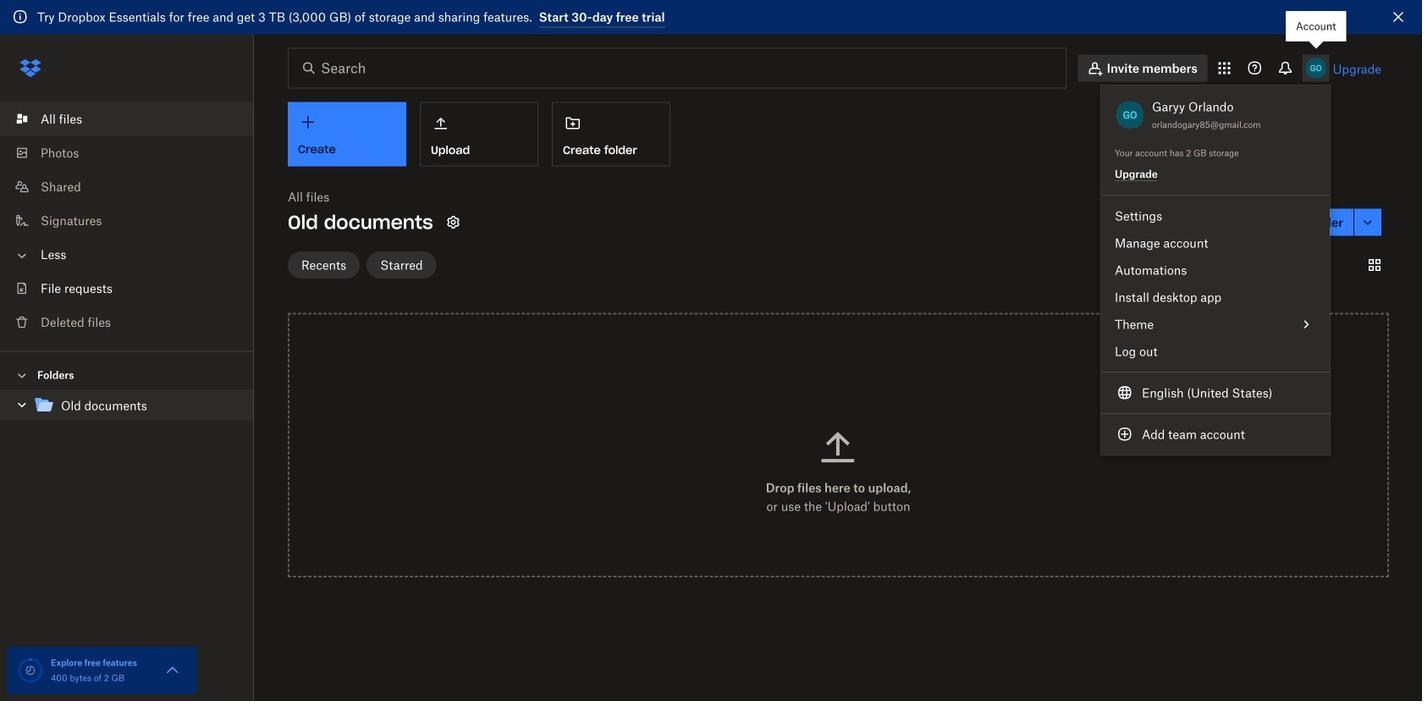 Task type: describe. For each thing, give the bounding box(es) containing it.
add photo image
[[1115, 97, 1146, 133]]

2 menu item from the top
[[1102, 379, 1330, 406]]

less image
[[14, 247, 30, 264]]

dropbox image
[[14, 51, 47, 85]]



Task type: locate. For each thing, give the bounding box(es) containing it.
account menu image
[[1303, 55, 1330, 82]]

list
[[0, 92, 254, 351]]

alert
[[0, 0, 1423, 34]]

menu
[[1102, 86, 1330, 455]]

1 vertical spatial menu item
[[1102, 379, 1330, 406]]

list item
[[0, 102, 254, 136]]

choose a language: image
[[1115, 383, 1136, 403]]

1 menu item from the top
[[1102, 311, 1330, 338]]

menu item
[[1102, 311, 1330, 338], [1102, 379, 1330, 406]]

0 vertical spatial menu item
[[1102, 311, 1330, 338]]



Task type: vqa. For each thing, say whether or not it's contained in the screenshot.
the Dropbox ICON in the top left of the page
yes



